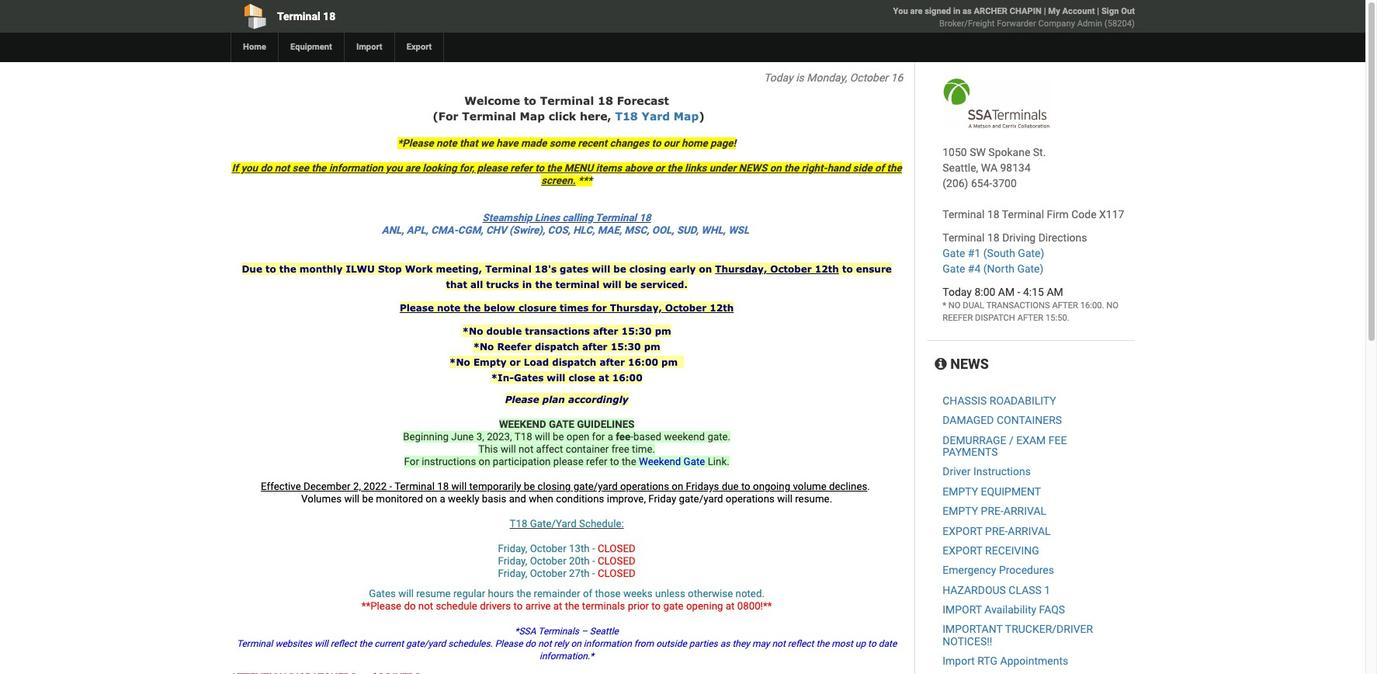 Task type: describe. For each thing, give the bounding box(es) containing it.
0 vertical spatial 15:30
[[622, 325, 652, 337]]

on inside *ssa terminals – seattle terminal websites will reflect the current gate/yard schedules. please do not rely on information from outside parties as they may not reflect the most up to date information.*
[[571, 638, 582, 649]]

0 horizontal spatial thursday,
[[610, 302, 662, 314]]

closing inside the effective december 2, 2022 - terminal 18 will temporarily be closing gate/yard operations on fridays due to ongoing volume declines . volumes will be monitored on a weekly basis and when conditions improve, friday gate/yard operations will resume.
[[538, 481, 571, 492]]

- right 20th
[[593, 555, 595, 567]]

that for we
[[460, 137, 478, 149]]

import
[[943, 604, 982, 616]]

will down the 2023,
[[501, 443, 516, 455]]

directions
[[1039, 231, 1088, 244]]

today for today is monday, october 16
[[764, 71, 794, 84]]

the left most
[[817, 638, 830, 649]]

the up screen.
[[547, 162, 562, 174]]

x117
[[1100, 208, 1125, 221]]

2 am from the left
[[1047, 286, 1064, 298]]

apl,
[[407, 224, 429, 236]]

2 vertical spatial *no
[[450, 357, 471, 368]]

information inside "if you do not see the information you are looking for, please refer to the menu items above or the links under news on the right-hand side of the screen."
[[329, 162, 383, 174]]

the left links
[[668, 162, 682, 174]]

1 vertical spatial *no
[[473, 341, 494, 353]]

for inside weekend gate guidelines beginning june 3, 2023, t18 will be open for a fee -based weekend gate. this will not affect container free time.
[[592, 431, 605, 443]]

to inside the effective december 2, 2022 - terminal 18 will temporarily be closing gate/yard operations on fridays due to ongoing volume declines . volumes will be monitored on a weekly basis and when conditions improve, friday gate/yard operations will resume.
[[742, 481, 751, 492]]

***
[[576, 175, 593, 186]]

1 horizontal spatial after
[[1053, 301, 1079, 311]]

cgm,
[[458, 224, 484, 236]]

2 map from the left
[[674, 110, 699, 123]]

outside
[[656, 638, 687, 649]]

due
[[722, 481, 739, 492]]

1 vertical spatial gate
[[943, 263, 966, 275]]

or inside *no double transactions after 15:30 pm *no reefer dispatch after 15:30 pm *no empty or load dispatch after 16:00 pm *in-gates will close at 16:00
[[510, 357, 521, 368]]

up
[[856, 638, 866, 649]]

import availability faqs link
[[943, 604, 1066, 616]]

sw
[[970, 146, 986, 158]]

if
[[232, 162, 239, 174]]

dual
[[963, 301, 985, 311]]

noted.
[[736, 588, 765, 600]]

here,
[[580, 110, 612, 123]]

gate
[[664, 600, 684, 612]]

0 vertical spatial t18
[[615, 110, 638, 123]]

a inside the effective december 2, 2022 - terminal 18 will temporarily be closing gate/yard operations on fridays due to ongoing volume declines . volumes will be monitored on a weekly basis and when conditions improve, friday gate/yard operations will resume.
[[440, 493, 446, 505]]

*
[[943, 301, 947, 311]]

1 vertical spatial gates
[[369, 588, 396, 600]]

654-
[[972, 177, 993, 190]]

2 reflect from the left
[[788, 638, 814, 649]]

0 vertical spatial after
[[593, 325, 619, 337]]

calling
[[563, 212, 594, 224]]

date
[[879, 638, 897, 649]]

free
[[612, 443, 630, 455]]

do inside *ssa terminals – seattle terminal websites will reflect the current gate/yard schedules. please do not rely on information from outside parties as they may not reflect the most up to date information.*
[[526, 638, 536, 649]]

terminal up the equipment
[[277, 10, 320, 23]]

firm
[[1047, 208, 1069, 221]]

exam
[[1017, 434, 1046, 446]]

please plan accordingly
[[505, 394, 629, 405]]

opening
[[687, 600, 723, 612]]

recent
[[578, 137, 608, 149]]

0800!**
[[738, 600, 772, 612]]

the down all
[[464, 302, 481, 314]]

2 vertical spatial t18
[[510, 518, 528, 530]]

damaged containers link
[[943, 414, 1063, 427]]

accordingly
[[568, 394, 629, 405]]

(206)
[[943, 177, 969, 190]]

work
[[405, 263, 433, 275]]

*please note that we have made some recent changes to our home page!
[[398, 137, 736, 149]]

#1
[[968, 247, 981, 259]]

to ensure that all trucks in the terminal will be serviced.
[[446, 263, 892, 290]]

0 vertical spatial import
[[356, 42, 383, 52]]

2 | from the left
[[1098, 6, 1100, 16]]

not right 'may'
[[772, 638, 786, 649]]

0 horizontal spatial 12th
[[710, 302, 734, 314]]

- right 13th
[[593, 543, 595, 555]]

0 vertical spatial gate
[[943, 247, 966, 259]]

as inside *ssa terminals – seattle terminal websites will reflect the current gate/yard schedules. please do not rely on information from outside parties as they may not reflect the most up to date information.*
[[721, 638, 730, 649]]

(58204)
[[1105, 19, 1136, 29]]

that for all
[[446, 279, 468, 290]]

2022
[[364, 481, 387, 492]]

0 horizontal spatial of
[[583, 588, 593, 600]]

3 friday, from the top
[[498, 568, 528, 579]]

in inside you are signed in as archer chapin | my account | sign out broker/freight forwarder company admin (58204)
[[954, 6, 961, 16]]

1 vertical spatial dispatch
[[552, 357, 597, 368]]

terminals
[[582, 600, 626, 612]]

1 for from the top
[[592, 302, 607, 314]]

18 inside the "steamship lines calling terminal 18 anl, apl, cma-cgm, chv (swire), cos, hlc, mae, msc, ool, sud, whl, wsl"
[[640, 212, 651, 224]]

will inside to ensure that all trucks in the terminal will be serviced.
[[603, 279, 622, 290]]

1 horizontal spatial 12th
[[815, 263, 839, 275]]

1 friday, from the top
[[498, 543, 528, 555]]

import inside chassis roadability damaged containers demurrage / exam fee payments driver instructions empty equipment empty pre-arrival export pre-arrival export receiving emergency procedures hazardous class 1 import availability faqs important trucker/driver notices!! import rtg appointments
[[943, 655, 975, 667]]

.
[[868, 481, 871, 492]]

1 vertical spatial gate)
[[1018, 263, 1044, 275]]

1 horizontal spatial closing
[[630, 263, 667, 275]]

have
[[497, 137, 519, 149]]

not left rely
[[538, 638, 552, 649]]

st.
[[1034, 146, 1047, 158]]

will up affect
[[535, 431, 550, 443]]

weekend gate guidelines beginning june 3, 2023, t18 will be open for a fee -based weekend gate. this will not affect container free time.
[[403, 419, 731, 455]]

terminal 18
[[277, 10, 336, 23]]

1 reflect from the left
[[331, 638, 357, 649]]

1 vertical spatial pm
[[644, 341, 661, 353]]

weekly
[[448, 493, 480, 505]]

0 vertical spatial *no
[[463, 325, 483, 337]]

1 closed from the top
[[598, 543, 636, 555]]

click
[[549, 110, 576, 123]]

(for terminal map click here, t18 yard map )
[[433, 110, 705, 123]]

1 vertical spatial 16:00
[[613, 372, 643, 384]]

emergency
[[943, 564, 997, 577]]

terminal 18 image
[[943, 78, 1051, 129]]

3 closed from the top
[[598, 568, 636, 579]]

early
[[670, 263, 696, 275]]

)
[[699, 110, 705, 123]]

please inside "if you do not see the information you are looking for, please refer to the menu items above or the links under news on the right-hand side of the screen."
[[477, 162, 508, 174]]

16:00.
[[1081, 301, 1105, 311]]

terminal 18 link
[[231, 0, 594, 33]]

side
[[853, 162, 873, 174]]

be down mae, at the left of the page
[[614, 263, 627, 275]]

to inside *ssa terminals – seattle terminal websites will reflect the current gate/yard schedules. please do not rely on information from outside parties as they may not reflect the most up to date information.*
[[868, 638, 877, 649]]

rtg
[[978, 655, 998, 667]]

not down 'resume'
[[418, 600, 433, 612]]

friday
[[649, 493, 677, 505]]

most
[[832, 638, 853, 649]]

to inside to ensure that all trucks in the terminal will be serviced.
[[843, 263, 853, 275]]

made
[[521, 137, 547, 149]]

above
[[625, 162, 653, 174]]

volumes
[[301, 493, 342, 505]]

will up weekly
[[452, 481, 467, 492]]

procedures
[[1000, 564, 1055, 577]]

*please
[[398, 137, 434, 149]]

be down 2022
[[362, 493, 374, 505]]

in inside to ensure that all trucks in the terminal will be serviced.
[[522, 279, 532, 290]]

availability
[[985, 604, 1037, 616]]

please for please plan accordingly
[[505, 394, 540, 405]]

1 horizontal spatial refer
[[586, 456, 608, 468]]

menu
[[565, 162, 594, 174]]

will down ongoing
[[778, 493, 793, 505]]

chv
[[486, 224, 507, 236]]

be inside to ensure that all trucks in the terminal will be serviced.
[[625, 279, 638, 290]]

empty equipment link
[[943, 485, 1042, 498]]

note for *please
[[437, 137, 457, 149]]

driver instructions link
[[943, 466, 1031, 478]]

or inside "if you do not see the information you are looking for, please refer to the menu items above or the links under news on the right-hand side of the screen."
[[655, 162, 665, 174]]

t18 inside weekend gate guidelines beginning june 3, 2023, t18 will be open for a fee -based weekend gate. this will not affect container free time.
[[515, 431, 533, 443]]

the right side at the right
[[887, 162, 902, 174]]

gate
[[549, 419, 575, 430]]

will down "2,"
[[344, 493, 360, 505]]

schedule:
[[579, 518, 624, 530]]

(swire),
[[510, 224, 545, 236]]

refer inside "if you do not see the information you are looking for, please refer to the menu items above or the links under news on the right-hand side of the screen."
[[510, 162, 533, 174]]

driving
[[1003, 231, 1036, 244]]

1
[[1045, 584, 1051, 596]]

on right early
[[699, 263, 712, 275]]

chassis
[[943, 394, 987, 407]]

terminal inside the "steamship lines calling terminal 18 anl, apl, cma-cgm, chv (swire), cos, hlc, mae, msc, ool, sud, whl, wsl"
[[596, 212, 637, 224]]

terminal up driving
[[1003, 208, 1045, 221]]

gate/yard
[[530, 518, 577, 530]]

1050
[[943, 146, 968, 158]]

closure
[[519, 302, 557, 314]]

20th
[[569, 555, 590, 567]]

the up arrive on the left bottom
[[517, 588, 531, 600]]

import link
[[344, 33, 394, 62]]

1 you from the left
[[241, 162, 258, 174]]

0 vertical spatial gate/yard
[[574, 481, 618, 492]]

seattle
[[590, 626, 619, 637]]

2 vertical spatial gate
[[684, 456, 706, 468]]

2023,
[[487, 431, 512, 443]]

of inside "if you do not see the information you are looking for, please refer to the menu items above or the links under news on the right-hand side of the screen."
[[875, 162, 885, 174]]

1 am from the left
[[999, 286, 1015, 298]]

the left monthly
[[279, 263, 297, 275]]

stop
[[378, 263, 402, 275]]

1050 sw spokane st. seattle, wa 98134 (206) 654-3700
[[943, 146, 1047, 190]]

the down free
[[622, 456, 637, 468]]

- inside the effective december 2, 2022 - terminal 18 will temporarily be closing gate/yard operations on fridays due to ongoing volume declines . volumes will be monitored on a weekly basis and when conditions improve, friday gate/yard operations will resume.
[[390, 481, 392, 492]]

1 no from the left
[[949, 301, 961, 311]]

1 horizontal spatial thursday,
[[716, 263, 768, 275]]

items
[[596, 162, 622, 174]]

not inside "if you do not see the information you are looking for, please refer to the menu items above or the links under news on the right-hand side of the screen."
[[275, 162, 290, 174]]



Task type: locate. For each thing, give the bounding box(es) containing it.
0 vertical spatial gate)
[[1019, 247, 1045, 259]]

1 map from the left
[[520, 110, 545, 123]]

home link
[[231, 33, 278, 62]]

be inside weekend gate guidelines beginning june 3, 2023, t18 will be open for a fee -based weekend gate. this will not affect container free time.
[[553, 431, 564, 443]]

0 horizontal spatial reflect
[[331, 638, 357, 649]]

regular
[[454, 588, 486, 600]]

if you do not see the information you are looking for, please refer to the menu items above or the links under news on the right-hand side of the screen.
[[232, 162, 902, 186]]

friday,
[[498, 543, 528, 555], [498, 555, 528, 567], [498, 568, 528, 579]]

2 export from the top
[[943, 544, 983, 557]]

dispatch up close
[[552, 357, 597, 368]]

1 horizontal spatial |
[[1098, 6, 1100, 16]]

reflect left current
[[331, 638, 357, 649]]

terminal up (for terminal map click here, t18 yard map )
[[540, 94, 594, 107]]

ongoing
[[753, 481, 791, 492]]

or down reefer
[[510, 357, 521, 368]]

0 horizontal spatial map
[[520, 110, 545, 123]]

2 horizontal spatial gate/yard
[[679, 493, 724, 505]]

information inside *ssa terminals – seattle terminal websites will reflect the current gate/yard schedules. please do not rely on information from outside parties as they may not reflect the most up to date information.*
[[584, 638, 632, 649]]

am right 4:15
[[1047, 286, 1064, 298]]

2 empty from the top
[[943, 505, 979, 517]]

you
[[894, 6, 909, 16]]

closing up when on the bottom
[[538, 481, 571, 492]]

18 inside terminal 18 driving directions gate #1 (south gate) gate #4 (north gate)
[[988, 231, 1000, 244]]

0 vertical spatial are
[[911, 6, 923, 16]]

0 vertical spatial 16:00
[[628, 357, 659, 368]]

18 up the equipment
[[323, 10, 336, 23]]

info circle image
[[935, 357, 947, 371]]

are inside you are signed in as archer chapin | my account | sign out broker/freight forwarder company admin (58204)
[[911, 6, 923, 16]]

they
[[733, 638, 750, 649]]

after down please note the below closure times for thursday, october 12th
[[593, 325, 619, 337]]

notices!!
[[943, 635, 993, 648]]

0 vertical spatial as
[[963, 6, 972, 16]]

to inside "if you do not see the information you are looking for, please refer to the menu items above or the links under news on the right-hand side of the screen."
[[535, 162, 545, 174]]

spokane
[[989, 146, 1031, 158]]

the inside to ensure that all trucks in the terminal will be serviced.
[[535, 279, 553, 290]]

terminal inside *ssa terminals – seattle terminal websites will reflect the current gate/yard schedules. please do not rely on information from outside parties as they may not reflect the most up to date information.*
[[237, 638, 273, 649]]

gate.
[[708, 431, 731, 443]]

note up looking
[[437, 137, 457, 149]]

0 vertical spatial or
[[655, 162, 665, 174]]

0 horizontal spatial as
[[721, 638, 730, 649]]

- up transactions
[[1018, 286, 1021, 298]]

18 up here, at top left
[[598, 94, 614, 107]]

2 for from the top
[[592, 431, 605, 443]]

when
[[529, 493, 554, 505]]

1 vertical spatial refer
[[586, 456, 608, 468]]

1 horizontal spatial gates
[[514, 372, 544, 384]]

terminal
[[556, 279, 600, 290]]

of left those
[[583, 588, 593, 600]]

seattle,
[[943, 162, 979, 174]]

0 vertical spatial 12th
[[815, 263, 839, 275]]

thursday, down serviced.
[[610, 302, 662, 314]]

are inside "if you do not see the information you are looking for, please refer to the menu items above or the links under news on the right-hand side of the screen."
[[405, 162, 420, 174]]

is
[[796, 71, 804, 84]]

1 vertical spatial of
[[583, 588, 593, 600]]

1 | from the left
[[1044, 6, 1047, 16]]

on inside "if you do not see the information you are looking for, please refer to the menu items above or the links under news on the right-hand side of the screen."
[[770, 162, 782, 174]]

1 vertical spatial thursday,
[[610, 302, 662, 314]]

gate #4 (north gate) link
[[943, 263, 1044, 275]]

closing up serviced.
[[630, 263, 667, 275]]

- up monitored
[[390, 481, 392, 492]]

1 export from the top
[[943, 525, 983, 537]]

1 horizontal spatial reflect
[[788, 638, 814, 649]]

not inside weekend gate guidelines beginning june 3, 2023, t18 will be open for a fee -based weekend gate. this will not affect container free time.
[[519, 443, 534, 455]]

0 vertical spatial gates
[[514, 372, 544, 384]]

*no left double on the left of the page
[[463, 325, 483, 337]]

you right if
[[241, 162, 258, 174]]

0 vertical spatial operations
[[621, 481, 670, 492]]

will inside *no double transactions after 15:30 pm *no reefer dispatch after 15:30 pm *no empty or load dispatch after 16:00 pm *in-gates will close at 16:00
[[547, 372, 566, 384]]

thursday, down the 'wsl'
[[716, 263, 768, 275]]

please down 'work'
[[400, 302, 434, 314]]

0 vertical spatial closing
[[630, 263, 667, 275]]

instructions
[[974, 466, 1031, 478]]

2 vertical spatial closed
[[598, 568, 636, 579]]

for right "times"
[[592, 302, 607, 314]]

time.
[[632, 443, 656, 455]]

information
[[329, 162, 383, 174], [584, 638, 632, 649]]

note for please
[[437, 302, 461, 314]]

are down *please
[[405, 162, 420, 174]]

map up home
[[674, 110, 699, 123]]

terminal down (206)
[[943, 208, 985, 221]]

0 horizontal spatial no
[[949, 301, 961, 311]]

weekend
[[664, 431, 705, 443]]

2 closed from the top
[[598, 555, 636, 567]]

the left current
[[359, 638, 372, 649]]

that down the meeting, in the left top of the page
[[446, 279, 468, 290]]

2 vertical spatial friday,
[[498, 568, 528, 579]]

after down transactions
[[1018, 313, 1044, 323]]

terminal up trucks
[[486, 263, 532, 275]]

*no double transactions after 15:30 pm *no reefer dispatch after 15:30 pm *no empty or load dispatch after 16:00 pm *in-gates will close at 16:00
[[450, 325, 685, 384]]

terminal left websites
[[237, 638, 273, 649]]

a left fee
[[608, 431, 614, 443]]

- inside today                                                                                                                                                                                                                                                                                                                                                                                                                                                                                                                                                                                                                                                                                                           8:00 am - 4:15 am * no dual transactions after 16:00.  no reefer dispatch after 15:50.
[[1018, 286, 1021, 298]]

forwarder
[[997, 19, 1037, 29]]

0 vertical spatial dispatch
[[535, 341, 579, 353]]

a inside weekend gate guidelines beginning june 3, 2023, t18 will be open for a fee -based weekend gate. this will not affect container free time.
[[608, 431, 614, 443]]

0 horizontal spatial today
[[764, 71, 794, 84]]

gates inside *no double transactions after 15:30 pm *no reefer dispatch after 15:30 pm *no empty or load dispatch after 16:00 pm *in-gates will close at 16:00
[[514, 372, 544, 384]]

may
[[753, 638, 770, 649]]

18 inside the effective december 2, 2022 - terminal 18 will temporarily be closing gate/yard operations on fridays due to ongoing volume declines . volumes will be monitored on a weekly basis and when conditions improve, friday gate/yard operations will resume.
[[437, 481, 449, 492]]

today inside today                                                                                                                                                                                                                                                                                                                                                                                                                                                                                                                                                                                                                                                                                                           8:00 am - 4:15 am * no dual transactions after 16:00.  no reefer dispatch after 15:50.
[[943, 286, 972, 298]]

the right see
[[312, 162, 326, 174]]

load
[[524, 357, 549, 368]]

for down guidelines
[[592, 431, 605, 443]]

today up *
[[943, 286, 972, 298]]

will right gates
[[592, 263, 611, 275]]

- inside weekend gate guidelines beginning june 3, 2023, t18 will be open for a fee -based weekend gate. this will not affect container free time.
[[631, 431, 634, 443]]

gate left link.
[[684, 456, 706, 468]]

gate left #1 at right
[[943, 247, 966, 259]]

do right the **please
[[404, 600, 416, 612]]

0 vertical spatial note
[[437, 137, 457, 149]]

operations up friday
[[621, 481, 670, 492]]

terminal
[[277, 10, 320, 23], [540, 94, 594, 107], [462, 110, 516, 123], [943, 208, 985, 221], [1003, 208, 1045, 221], [596, 212, 637, 224], [943, 231, 985, 244], [486, 263, 532, 275], [395, 481, 435, 492], [237, 638, 273, 649]]

1 horizontal spatial please
[[554, 456, 584, 468]]

as
[[963, 6, 972, 16], [721, 638, 730, 649]]

18
[[323, 10, 336, 23], [598, 94, 614, 107], [988, 208, 1000, 221], [640, 212, 651, 224], [988, 231, 1000, 244], [437, 481, 449, 492]]

18 up gate #1 (south gate) link
[[988, 231, 1000, 244]]

0 horizontal spatial do
[[260, 162, 272, 174]]

websites
[[275, 638, 312, 649]]

0 horizontal spatial operations
[[621, 481, 670, 492]]

refer down container
[[586, 456, 608, 468]]

0 vertical spatial thursday,
[[716, 263, 768, 275]]

my account link
[[1049, 6, 1096, 16]]

the left right-
[[784, 162, 799, 174]]

gate/yard right current
[[406, 638, 446, 649]]

weekend
[[499, 419, 546, 430]]

from
[[634, 638, 654, 649]]

1 vertical spatial operations
[[726, 493, 775, 505]]

after up close
[[583, 341, 608, 353]]

signed
[[925, 6, 952, 16]]

1 horizontal spatial a
[[608, 431, 614, 443]]

for instructions on participation please refer to the weekend gate link.
[[404, 456, 730, 468]]

on right news
[[770, 162, 782, 174]]

0 vertical spatial please
[[477, 162, 508, 174]]

changes
[[610, 137, 650, 149]]

demurrage / exam fee payments link
[[943, 434, 1067, 458]]

1 vertical spatial after
[[583, 341, 608, 353]]

1 vertical spatial friday,
[[498, 555, 528, 567]]

import down notices!!
[[943, 655, 975, 667]]

note down the meeting, in the left top of the page
[[437, 302, 461, 314]]

*no left the empty
[[450, 357, 471, 368]]

map up made
[[520, 110, 545, 123]]

plan
[[543, 394, 565, 405]]

3,
[[477, 431, 485, 443]]

0 vertical spatial do
[[260, 162, 272, 174]]

1 vertical spatial are
[[405, 162, 420, 174]]

gates up the **please
[[369, 588, 396, 600]]

2 horizontal spatial at
[[726, 600, 735, 612]]

yard
[[642, 110, 670, 123]]

on down the this
[[479, 456, 491, 468]]

reflect right 'may'
[[788, 638, 814, 649]]

at
[[599, 372, 609, 384], [554, 600, 563, 612], [726, 600, 735, 612]]

at inside *no double transactions after 15:30 pm *no reefer dispatch after 15:30 pm *no empty or load dispatch after 16:00 pm *in-gates will close at 16:00
[[599, 372, 609, 384]]

screen.
[[542, 175, 576, 186]]

otherwise
[[688, 588, 733, 600]]

refer down made
[[510, 162, 533, 174]]

2 friday, from the top
[[498, 555, 528, 567]]

0 horizontal spatial gate/yard
[[406, 638, 446, 649]]

right-
[[802, 162, 828, 174]]

that left we
[[460, 137, 478, 149]]

1 vertical spatial 12th
[[710, 302, 734, 314]]

*in-
[[491, 372, 514, 384]]

gates
[[514, 372, 544, 384], [369, 588, 396, 600]]

today left is
[[764, 71, 794, 84]]

the down gates will resume regular hours the remainder of those weeks unless otherwise noted.
[[565, 600, 580, 612]]

t18 down and
[[510, 518, 528, 530]]

mae,
[[598, 224, 622, 236]]

will inside *ssa terminals – seattle terminal websites will reflect the current gate/yard schedules. please do not rely on information from outside parties as they may not reflect the most up to date information.*
[[315, 638, 328, 649]]

1 vertical spatial today
[[943, 286, 972, 298]]

will right the terminal
[[603, 279, 622, 290]]

after up the 15:50. in the right top of the page
[[1053, 301, 1079, 311]]

18 down 3700
[[988, 208, 1000, 221]]

1 horizontal spatial import
[[943, 655, 975, 667]]

1 vertical spatial or
[[510, 357, 521, 368]]

gate/yard inside *ssa terminals – seattle terminal websites will reflect the current gate/yard schedules. please do not rely on information from outside parties as they may not reflect the most up to date information.*
[[406, 638, 446, 649]]

1 vertical spatial after
[[1018, 313, 1044, 323]]

please down we
[[477, 162, 508, 174]]

lines
[[535, 212, 560, 224]]

meeting,
[[436, 263, 482, 275]]

parties
[[690, 638, 718, 649]]

98134
[[1001, 162, 1031, 174]]

am up transactions
[[999, 286, 1015, 298]]

please inside *ssa terminals – seattle terminal websites will reflect the current gate/yard schedules. please do not rely on information from outside parties as they may not reflect the most up to date information.*
[[495, 638, 523, 649]]

links
[[685, 162, 707, 174]]

1 note from the top
[[437, 137, 457, 149]]

0 horizontal spatial closing
[[538, 481, 571, 492]]

1 horizontal spatial today
[[943, 286, 972, 298]]

1 horizontal spatial operations
[[726, 493, 775, 505]]

0 vertical spatial export
[[943, 525, 983, 537]]

0 vertical spatial information
[[329, 162, 383, 174]]

**please do not schedule drivers to arrive at the terminals prior to gate opening at 0800!**
[[362, 600, 772, 612]]

today is monday, october 16
[[764, 71, 904, 84]]

1 vertical spatial arrival
[[1008, 525, 1051, 537]]

terminal up mae, at the left of the page
[[596, 212, 637, 224]]

schedule
[[436, 600, 478, 612]]

on
[[770, 162, 782, 174], [699, 263, 712, 275], [479, 456, 491, 468], [672, 481, 684, 492], [426, 493, 437, 505], [571, 638, 582, 649]]

15:30 up accordingly
[[611, 341, 641, 353]]

1 vertical spatial note
[[437, 302, 461, 314]]

you down *please
[[386, 162, 403, 174]]

18 up weekly
[[437, 481, 449, 492]]

effective
[[261, 481, 301, 492]]

today for today                                                                                                                                                                                                                                                                                                                                                                                                                                                                                                                                                                                                                                                                                                           8:00 am - 4:15 am * no dual transactions after 16:00.  no reefer dispatch after 15:50.
[[943, 286, 972, 298]]

0 horizontal spatial a
[[440, 493, 446, 505]]

as inside you are signed in as archer chapin | my account | sign out broker/freight forwarder company admin (58204)
[[963, 6, 972, 16]]

1 vertical spatial empty
[[943, 505, 979, 517]]

monthly
[[300, 263, 343, 275]]

0 vertical spatial pre-
[[981, 505, 1004, 517]]

arrival up receiving
[[1008, 525, 1051, 537]]

0 horizontal spatial are
[[405, 162, 420, 174]]

are right you
[[911, 6, 923, 16]]

at down "otherwise"
[[726, 600, 735, 612]]

please down *ssa
[[495, 638, 523, 649]]

terminal down the welcome
[[462, 110, 516, 123]]

0 horizontal spatial |
[[1044, 6, 1047, 16]]

on up friday
[[672, 481, 684, 492]]

1 horizontal spatial you
[[386, 162, 403, 174]]

in down due to the monthly ilwu stop work meeting, terminal 18's gates will be closing early on thursday, october 12th
[[522, 279, 532, 290]]

instructions
[[422, 456, 476, 468]]

18 inside "terminal 18" link
[[323, 10, 336, 23]]

0 horizontal spatial after
[[1018, 313, 1044, 323]]

18 up msc,
[[640, 212, 651, 224]]

- right 27th
[[593, 568, 595, 579]]

0 vertical spatial arrival
[[1004, 505, 1047, 517]]

1 vertical spatial export
[[943, 544, 983, 557]]

0 horizontal spatial at
[[554, 600, 563, 612]]

terminal inside terminal 18 driving directions gate #1 (south gate) gate #4 (north gate)
[[943, 231, 985, 244]]

1 vertical spatial please
[[505, 394, 540, 405]]

do inside "if you do not see the information you are looking for, please refer to the menu items above or the links under news on the right-hand side of the screen."
[[260, 162, 272, 174]]

1 vertical spatial please
[[554, 456, 584, 468]]

on right monitored
[[426, 493, 437, 505]]

please for please note the below closure times for thursday, october 12th
[[400, 302, 434, 314]]

2 vertical spatial after
[[600, 357, 625, 368]]

1 horizontal spatial in
[[954, 6, 961, 16]]

pre- down empty equipment link at the bottom of page
[[981, 505, 1004, 517]]

be up when on the bottom
[[524, 481, 535, 492]]

1 vertical spatial in
[[522, 279, 532, 290]]

0 vertical spatial that
[[460, 137, 478, 149]]

pre- down empty pre-arrival link on the bottom right of page
[[986, 525, 1008, 537]]

1 empty from the top
[[943, 485, 979, 498]]

no
[[949, 301, 961, 311], [1107, 301, 1119, 311]]

dispatch down "transactions"
[[535, 341, 579, 353]]

t18 yard map link
[[615, 110, 699, 123]]

1 vertical spatial pre-
[[986, 525, 1008, 537]]

1 vertical spatial do
[[404, 600, 416, 612]]

transactions
[[987, 301, 1051, 311]]

home
[[682, 137, 708, 149]]

1 horizontal spatial do
[[404, 600, 416, 612]]

information right see
[[329, 162, 383, 174]]

will left 'resume'
[[399, 588, 414, 600]]

on right rely
[[571, 638, 582, 649]]

that inside to ensure that all trucks in the terminal will be serviced.
[[446, 279, 468, 290]]

15:50.
[[1046, 313, 1070, 323]]

2 horizontal spatial do
[[526, 638, 536, 649]]

1 vertical spatial for
[[592, 431, 605, 443]]

1 vertical spatial a
[[440, 493, 446, 505]]

weekend
[[639, 456, 681, 468]]

am
[[999, 286, 1015, 298], [1047, 286, 1064, 298]]

be down gate
[[553, 431, 564, 443]]

cos,
[[548, 224, 571, 236]]

no right *
[[949, 301, 961, 311]]

anl,
[[382, 224, 404, 236]]

0 vertical spatial after
[[1053, 301, 1079, 311]]

1 horizontal spatial as
[[963, 6, 972, 16]]

2 vertical spatial pm
[[662, 357, 678, 368]]

0 horizontal spatial gates
[[369, 588, 396, 600]]

2 no from the left
[[1107, 301, 1119, 311]]

schedules.
[[448, 638, 493, 649]]

1 vertical spatial 15:30
[[611, 341, 641, 353]]

1 horizontal spatial are
[[911, 6, 923, 16]]

whl,
[[702, 224, 726, 236]]

gate) up 4:15
[[1018, 263, 1044, 275]]

1 vertical spatial closing
[[538, 481, 571, 492]]

welcome
[[465, 94, 521, 107]]

or right above
[[655, 162, 665, 174]]

| left sign on the top right of page
[[1098, 6, 1100, 16]]

0 vertical spatial pm
[[655, 325, 672, 337]]

#4
[[968, 263, 981, 275]]

1 horizontal spatial or
[[655, 162, 665, 174]]

at down remainder
[[554, 600, 563, 612]]

0 vertical spatial for
[[592, 302, 607, 314]]

demurrage
[[943, 434, 1007, 446]]

1 horizontal spatial no
[[1107, 301, 1119, 311]]

participation
[[493, 456, 551, 468]]

2 you from the left
[[386, 162, 403, 174]]

1 horizontal spatial at
[[599, 372, 609, 384]]

2 note from the top
[[437, 302, 461, 314]]

terminal inside the effective december 2, 2022 - terminal 18 will temporarily be closing gate/yard operations on fridays due to ongoing volume declines . volumes will be monitored on a weekly basis and when conditions improve, friday gate/yard operations will resume.
[[395, 481, 435, 492]]

do down *ssa
[[526, 638, 536, 649]]

0 vertical spatial refer
[[510, 162, 533, 174]]

0 horizontal spatial or
[[510, 357, 521, 368]]

serviced.
[[641, 279, 688, 290]]

0 vertical spatial of
[[875, 162, 885, 174]]

fridays
[[686, 481, 720, 492]]

hand
[[828, 162, 851, 174]]

*ssa
[[515, 626, 536, 637]]

2,
[[353, 481, 361, 492]]

improve,
[[607, 493, 646, 505]]

fee
[[616, 431, 631, 443]]

my
[[1049, 6, 1061, 16]]

please down affect
[[554, 456, 584, 468]]

company
[[1039, 19, 1076, 29]]

home
[[243, 42, 266, 52]]

2 vertical spatial please
[[495, 638, 523, 649]]



Task type: vqa. For each thing, say whether or not it's contained in the screenshot.
THE / to the left
no



